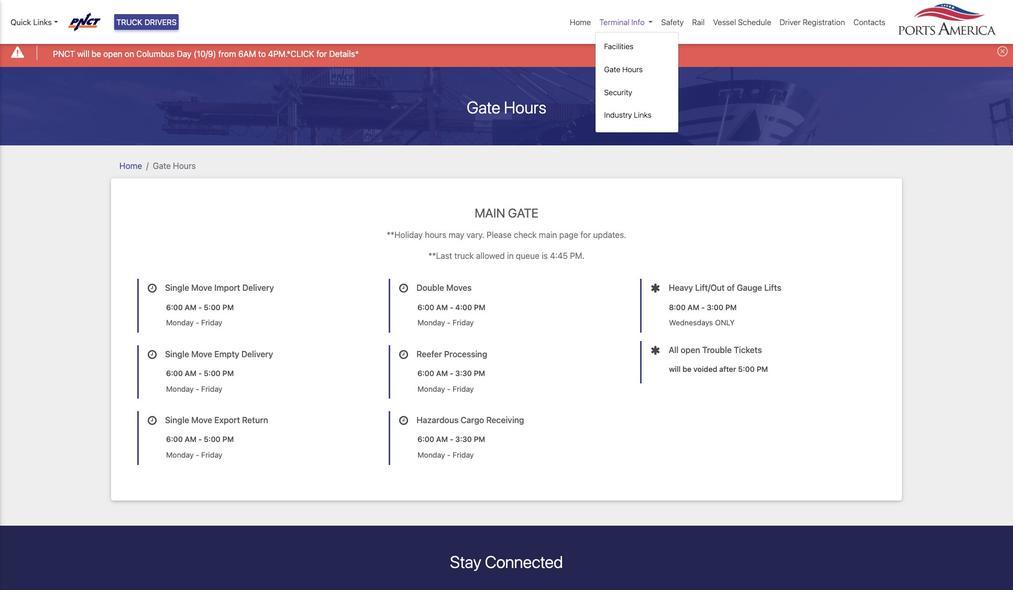 Task type: locate. For each thing, give the bounding box(es) containing it.
monday - friday up single move empty delivery
[[166, 319, 222, 327]]

be right pnct
[[92, 49, 101, 58]]

1 horizontal spatial open
[[681, 346, 700, 355]]

single left export
[[165, 416, 189, 425]]

monday - friday up hazardous
[[418, 385, 474, 394]]

links inside quick links link
[[33, 17, 52, 27]]

processing
[[444, 350, 487, 359]]

terminal info link
[[595, 12, 657, 32]]

am
[[185, 303, 196, 312], [436, 303, 448, 312], [688, 303, 699, 312], [185, 369, 196, 378], [436, 369, 448, 378], [185, 436, 196, 444], [436, 436, 448, 444]]

monday for reefer processing
[[418, 385, 445, 394]]

3:30 down processing
[[455, 369, 472, 378]]

friday for single move export return
[[201, 451, 222, 460]]

am for single move export return
[[185, 436, 196, 444]]

3 move from the top
[[191, 416, 212, 425]]

links down security link
[[634, 111, 652, 120]]

stay
[[450, 552, 481, 572]]

6:00 am - 5:00 pm for import
[[166, 303, 234, 312]]

move left export
[[191, 416, 212, 425]]

details*
[[329, 49, 359, 58]]

links for industry links
[[634, 111, 652, 120]]

1 single from the top
[[165, 284, 189, 293]]

am down single move import delivery
[[185, 303, 196, 312]]

2 vertical spatial hours
[[173, 161, 196, 171]]

5:00 for single move import delivery
[[204, 303, 220, 312]]

2 3:30 from the top
[[455, 436, 472, 444]]

home
[[570, 17, 591, 27], [119, 161, 142, 171]]

be left voided
[[683, 365, 692, 374]]

single
[[165, 284, 189, 293], [165, 350, 189, 359], [165, 416, 189, 425]]

friday down 4:00
[[453, 319, 474, 327]]

pm down empty
[[222, 369, 234, 378]]

0 horizontal spatial home link
[[119, 161, 142, 171]]

6:00 down double at left top
[[418, 303, 434, 312]]

monday down 6:00 am - 4:00 pm
[[418, 319, 445, 327]]

pm down cargo
[[474, 436, 485, 444]]

single for single move import delivery
[[165, 284, 189, 293]]

monday - friday up single move export return in the left of the page
[[166, 385, 222, 394]]

page
[[559, 231, 578, 240]]

4:00
[[455, 303, 472, 312]]

wednesdays only
[[669, 319, 735, 327]]

2 6:00 am - 3:30 pm from the top
[[418, 436, 485, 444]]

2 vertical spatial 6:00 am - 5:00 pm
[[166, 436, 234, 444]]

6:00 am - 3:30 pm down reefer processing
[[418, 369, 485, 378]]

2 vertical spatial gate hours
[[153, 161, 196, 171]]

6:00 am - 5:00 pm for export
[[166, 436, 234, 444]]

open right all on the bottom right of page
[[681, 346, 700, 355]]

6:00 down hazardous
[[418, 436, 434, 444]]

pm down import
[[222, 303, 234, 312]]

am down hazardous
[[436, 436, 448, 444]]

empty
[[214, 350, 239, 359]]

2 horizontal spatial hours
[[622, 65, 643, 74]]

2 vertical spatial move
[[191, 416, 212, 425]]

0 vertical spatial delivery
[[242, 284, 274, 293]]

0 vertical spatial will
[[77, 49, 89, 58]]

schedule
[[738, 17, 771, 27]]

links
[[33, 17, 52, 27], [634, 111, 652, 120]]

will right pnct
[[77, 49, 89, 58]]

safety link
[[657, 12, 688, 32]]

am for reefer processing
[[436, 369, 448, 378]]

gauge
[[737, 284, 762, 293]]

am for heavy lift/out of gauge lifts
[[688, 303, 699, 312]]

6:00 down single move empty delivery
[[166, 369, 183, 378]]

6:00 down reefer
[[418, 369, 434, 378]]

delivery
[[242, 284, 274, 293], [241, 350, 273, 359]]

friday up single move export return in the left of the page
[[201, 385, 222, 394]]

pm.
[[570, 252, 585, 261]]

6:00 am - 3:30 pm down hazardous
[[418, 436, 485, 444]]

pm down export
[[222, 436, 234, 444]]

move left import
[[191, 284, 212, 293]]

from
[[218, 49, 236, 58]]

0 horizontal spatial be
[[92, 49, 101, 58]]

monday - friday for double moves
[[418, 319, 474, 327]]

friday for single move import delivery
[[201, 319, 222, 327]]

only
[[715, 319, 735, 327]]

stay connected
[[450, 552, 563, 572]]

6:00 am - 5:00 pm for empty
[[166, 369, 234, 378]]

delivery for single move empty delivery
[[241, 350, 273, 359]]

links inside industry links link
[[634, 111, 652, 120]]

1 horizontal spatial for
[[580, 231, 591, 240]]

0 vertical spatial gate hours
[[604, 65, 643, 74]]

move for empty
[[191, 350, 212, 359]]

1 vertical spatial be
[[683, 365, 692, 374]]

pm right 3:00
[[725, 303, 737, 312]]

1 vertical spatial gate hours
[[467, 97, 546, 117]]

lifts
[[764, 284, 781, 293]]

pm right 4:00
[[474, 303, 485, 312]]

1 vertical spatial move
[[191, 350, 212, 359]]

1 6:00 am - 5:00 pm from the top
[[166, 303, 234, 312]]

friday up single move empty delivery
[[201, 319, 222, 327]]

0 vertical spatial hours
[[622, 65, 643, 74]]

single for single move export return
[[165, 416, 189, 425]]

monday for hazardous cargo receiving
[[418, 451, 445, 460]]

monday - friday down single move export return in the left of the page
[[166, 451, 222, 460]]

4:45
[[550, 252, 568, 261]]

friday for reefer processing
[[453, 385, 474, 394]]

after
[[719, 365, 736, 374]]

for left details*
[[316, 49, 327, 58]]

0 vertical spatial be
[[92, 49, 101, 58]]

monday - friday for reefer processing
[[418, 385, 474, 394]]

1 3:30 from the top
[[455, 369, 472, 378]]

reefer processing
[[417, 350, 487, 359]]

1 vertical spatial 3:30
[[455, 436, 472, 444]]

monday up single move empty delivery
[[166, 319, 194, 327]]

gate hours
[[604, 65, 643, 74], [467, 97, 546, 117], [153, 161, 196, 171]]

0 horizontal spatial for
[[316, 49, 327, 58]]

5:00
[[204, 303, 220, 312], [738, 365, 755, 374], [204, 369, 220, 378], [204, 436, 220, 444]]

2 vertical spatial single
[[165, 416, 189, 425]]

pm down processing
[[474, 369, 485, 378]]

open left "on"
[[103, 49, 122, 58]]

terminal info
[[599, 17, 645, 27]]

5:00 down single move empty delivery
[[204, 369, 220, 378]]

gate hours link
[[600, 60, 674, 79]]

monday up single move export return in the left of the page
[[166, 385, 194, 394]]

6:00 am - 5:00 pm
[[166, 303, 234, 312], [166, 369, 234, 378], [166, 436, 234, 444]]

0 horizontal spatial will
[[77, 49, 89, 58]]

pm for single move import delivery
[[222, 303, 234, 312]]

0 horizontal spatial open
[[103, 49, 122, 58]]

3:30 for cargo
[[455, 436, 472, 444]]

truck
[[454, 252, 474, 261]]

5:00 down single move export return in the left of the page
[[204, 436, 220, 444]]

single move empty delivery
[[165, 350, 273, 359]]

friday down single move export return in the left of the page
[[201, 451, 222, 460]]

pm for hazardous cargo receiving
[[474, 436, 485, 444]]

1 move from the top
[[191, 284, 212, 293]]

industry
[[604, 111, 632, 120]]

0 horizontal spatial links
[[33, 17, 52, 27]]

0 vertical spatial home link
[[566, 12, 595, 32]]

main
[[475, 206, 505, 220]]

monday down hazardous
[[418, 451, 445, 460]]

monday down single move export return in the left of the page
[[166, 451, 194, 460]]

4pm.*click
[[268, 49, 314, 58]]

registration
[[803, 17, 845, 27]]

single left import
[[165, 284, 189, 293]]

1 vertical spatial for
[[580, 231, 591, 240]]

delivery right import
[[242, 284, 274, 293]]

info
[[631, 17, 645, 27]]

6:00
[[166, 303, 183, 312], [418, 303, 434, 312], [166, 369, 183, 378], [418, 369, 434, 378], [166, 436, 183, 444], [418, 436, 434, 444]]

0 horizontal spatial home
[[119, 161, 142, 171]]

be inside alert
[[92, 49, 101, 58]]

monday up hazardous
[[418, 385, 445, 394]]

friday down the hazardous cargo receiving
[[453, 451, 474, 460]]

driver
[[780, 17, 801, 27]]

-
[[198, 303, 202, 312], [450, 303, 453, 312], [701, 303, 705, 312], [196, 319, 199, 327], [447, 319, 451, 327], [198, 369, 202, 378], [450, 369, 453, 378], [196, 385, 199, 394], [447, 385, 451, 394], [198, 436, 202, 444], [450, 436, 453, 444], [196, 451, 199, 460], [447, 451, 451, 460]]

queue
[[516, 252, 540, 261]]

quick links
[[10, 17, 52, 27]]

monday for double moves
[[418, 319, 445, 327]]

1 6:00 am - 3:30 pm from the top
[[418, 369, 485, 378]]

0 vertical spatial 3:30
[[455, 369, 472, 378]]

2 move from the top
[[191, 350, 212, 359]]

0 vertical spatial for
[[316, 49, 327, 58]]

pm for heavy lift/out of gauge lifts
[[725, 303, 737, 312]]

security
[[604, 88, 632, 97]]

monday - friday down hazardous
[[418, 451, 474, 460]]

0 vertical spatial single
[[165, 284, 189, 293]]

hours
[[622, 65, 643, 74], [504, 97, 546, 117], [173, 161, 196, 171]]

2 single from the top
[[165, 350, 189, 359]]

1 horizontal spatial home link
[[566, 12, 595, 32]]

6:00 am - 5:00 pm down single move import delivery
[[166, 303, 234, 312]]

5:00 down single move import delivery
[[204, 303, 220, 312]]

pnct will be open on columbus day (10/9) from 6am to 4pm.*click for details*
[[53, 49, 359, 58]]

voided
[[693, 365, 717, 374]]

1 vertical spatial single
[[165, 350, 189, 359]]

3:30 down the hazardous cargo receiving
[[455, 436, 472, 444]]

6:00 down single move export return in the left of the page
[[166, 436, 183, 444]]

2 horizontal spatial gate hours
[[604, 65, 643, 74]]

tickets
[[734, 346, 762, 355]]

3 6:00 am - 5:00 pm from the top
[[166, 436, 234, 444]]

for right page
[[580, 231, 591, 240]]

open
[[103, 49, 122, 58], [681, 346, 700, 355]]

truck drivers
[[116, 17, 177, 27]]

1 horizontal spatial links
[[634, 111, 652, 120]]

monday for single move import delivery
[[166, 319, 194, 327]]

0 vertical spatial links
[[33, 17, 52, 27]]

truck
[[116, 17, 142, 27]]

1 vertical spatial delivery
[[241, 350, 273, 359]]

move for import
[[191, 284, 212, 293]]

industry links
[[604, 111, 652, 120]]

1 horizontal spatial be
[[683, 365, 692, 374]]

reefer
[[417, 350, 442, 359]]

am down double moves
[[436, 303, 448, 312]]

monday - friday for hazardous cargo receiving
[[418, 451, 474, 460]]

6:00 am - 5:00 pm down single move export return in the left of the page
[[166, 436, 234, 444]]

1 vertical spatial 6:00 am - 3:30 pm
[[418, 436, 485, 444]]

friday for hazardous cargo receiving
[[453, 451, 474, 460]]

6:00 am - 5:00 pm down single move empty delivery
[[166, 369, 234, 378]]

6:00 am - 3:30 pm for cargo
[[418, 436, 485, 444]]

6:00 for hazardous cargo receiving
[[418, 436, 434, 444]]

am down single move export return in the left of the page
[[185, 436, 196, 444]]

3 single from the top
[[165, 416, 189, 425]]

0 vertical spatial open
[[103, 49, 122, 58]]

2 6:00 am - 5:00 pm from the top
[[166, 369, 234, 378]]

move
[[191, 284, 212, 293], [191, 350, 212, 359], [191, 416, 212, 425]]

1 vertical spatial hours
[[504, 97, 546, 117]]

pm for single move export return
[[222, 436, 234, 444]]

delivery right empty
[[241, 350, 273, 359]]

0 vertical spatial 6:00 am - 3:30 pm
[[418, 369, 485, 378]]

0 vertical spatial home
[[570, 17, 591, 27]]

delivery for single move import delivery
[[242, 284, 274, 293]]

1 vertical spatial 6:00 am - 5:00 pm
[[166, 369, 234, 378]]

6:00 down single move import delivery
[[166, 303, 183, 312]]

moves
[[446, 284, 472, 293]]

am for hazardous cargo receiving
[[436, 436, 448, 444]]

am up wednesdays
[[688, 303, 699, 312]]

move left empty
[[191, 350, 212, 359]]

1 vertical spatial links
[[634, 111, 652, 120]]

home link
[[566, 12, 595, 32], [119, 161, 142, 171]]

links right quick
[[33, 17, 52, 27]]

hazardous cargo receiving
[[417, 416, 524, 425]]

am down reefer processing
[[436, 369, 448, 378]]

1 vertical spatial will
[[669, 365, 681, 374]]

single left empty
[[165, 350, 189, 359]]

0 vertical spatial move
[[191, 284, 212, 293]]

updates.
[[593, 231, 626, 240]]

will down all on the bottom right of page
[[669, 365, 681, 374]]

friday
[[201, 319, 222, 327], [453, 319, 474, 327], [201, 385, 222, 394], [453, 385, 474, 394], [201, 451, 222, 460], [453, 451, 474, 460]]

0 vertical spatial 6:00 am - 5:00 pm
[[166, 303, 234, 312]]

will
[[77, 49, 89, 58], [669, 365, 681, 374]]

monday - friday for single move empty delivery
[[166, 385, 222, 394]]

am down single move empty delivery
[[185, 369, 196, 378]]

vessel
[[713, 17, 736, 27]]

monday - friday down 6:00 am - 4:00 pm
[[418, 319, 474, 327]]

friday up the hazardous cargo receiving
[[453, 385, 474, 394]]

monday - friday
[[166, 319, 222, 327], [418, 319, 474, 327], [166, 385, 222, 394], [418, 385, 474, 394], [166, 451, 222, 460], [418, 451, 474, 460]]

double moves
[[417, 284, 472, 293]]

may
[[449, 231, 464, 240]]

double
[[417, 284, 444, 293]]

1 vertical spatial open
[[681, 346, 700, 355]]



Task type: vqa. For each thing, say whether or not it's contained in the screenshot.
Receiving
yes



Task type: describe. For each thing, give the bounding box(es) containing it.
1 horizontal spatial will
[[669, 365, 681, 374]]

monday - friday for single move export return
[[166, 451, 222, 460]]

drivers
[[144, 17, 177, 27]]

1 horizontal spatial hours
[[504, 97, 546, 117]]

of
[[727, 284, 735, 293]]

(10/9)
[[194, 49, 216, 58]]

am for single move empty delivery
[[185, 369, 196, 378]]

facilities link
[[600, 37, 674, 57]]

check
[[514, 231, 537, 240]]

contacts link
[[849, 12, 890, 32]]

5:00 right after
[[738, 365, 755, 374]]

security link
[[600, 83, 674, 102]]

trouble
[[702, 346, 732, 355]]

open inside alert
[[103, 49, 122, 58]]

6:00 for single move import delivery
[[166, 303, 183, 312]]

am for double moves
[[436, 303, 448, 312]]

connected
[[485, 552, 563, 572]]

import
[[214, 284, 240, 293]]

**holiday hours may vary. please check main page for updates.
[[387, 231, 626, 240]]

industry links link
[[600, 105, 674, 125]]

6:00 for single move export return
[[166, 436, 183, 444]]

heavy lift/out of gauge lifts
[[669, 284, 781, 293]]

please
[[487, 231, 512, 240]]

single for single move empty delivery
[[165, 350, 189, 359]]

quick
[[10, 17, 31, 27]]

vessel schedule
[[713, 17, 771, 27]]

1 vertical spatial home
[[119, 161, 142, 171]]

pnct
[[53, 49, 75, 58]]

all open trouble tickets
[[669, 346, 762, 355]]

contacts
[[854, 17, 886, 27]]

main gate
[[475, 206, 538, 220]]

6:00 for reefer processing
[[418, 369, 434, 378]]

3:30 for processing
[[455, 369, 472, 378]]

will inside alert
[[77, 49, 89, 58]]

gate hours inside gate hours link
[[604, 65, 643, 74]]

terminal
[[599, 17, 629, 27]]

monday for single move export return
[[166, 451, 194, 460]]

columbus
[[136, 49, 175, 58]]

move for export
[[191, 416, 212, 425]]

close image
[[997, 46, 1008, 57]]

monday for single move empty delivery
[[166, 385, 194, 394]]

lift/out
[[695, 284, 725, 293]]

vessel schedule link
[[709, 12, 775, 32]]

0 horizontal spatial hours
[[173, 161, 196, 171]]

return
[[242, 416, 268, 425]]

friday for double moves
[[453, 319, 474, 327]]

**holiday
[[387, 231, 423, 240]]

am for single move import delivery
[[185, 303, 196, 312]]

driver registration link
[[775, 12, 849, 32]]

5:00 for single move export return
[[204, 436, 220, 444]]

hours
[[425, 231, 446, 240]]

6:00 for single move empty delivery
[[166, 369, 183, 378]]

6am
[[238, 49, 256, 58]]

1 horizontal spatial gate hours
[[467, 97, 546, 117]]

6:00 am - 4:00 pm
[[418, 303, 485, 312]]

is
[[542, 252, 548, 261]]

hazardous
[[417, 416, 459, 425]]

hours inside gate hours link
[[622, 65, 643, 74]]

**last
[[428, 252, 452, 261]]

pm down tickets
[[757, 365, 768, 374]]

to
[[258, 49, 266, 58]]

links for quick links
[[33, 17, 52, 27]]

receiving
[[486, 416, 524, 425]]

heavy
[[669, 284, 693, 293]]

3:00
[[707, 303, 723, 312]]

will be voided after 5:00 pm
[[669, 365, 768, 374]]

6:00 am - 3:30 pm for processing
[[418, 369, 485, 378]]

allowed
[[476, 252, 505, 261]]

wednesdays
[[669, 319, 713, 327]]

cargo
[[461, 416, 484, 425]]

for inside pnct will be open on columbus day (10/9) from 6am to 4pm.*click for details* link
[[316, 49, 327, 58]]

**last truck allowed in queue is 4:45 pm.
[[428, 252, 585, 261]]

pm for double moves
[[474, 303, 485, 312]]

single move export return
[[165, 416, 268, 425]]

pm for reefer processing
[[474, 369, 485, 378]]

1 horizontal spatial home
[[570, 17, 591, 27]]

all
[[669, 346, 679, 355]]

6:00 for double moves
[[418, 303, 434, 312]]

main
[[539, 231, 557, 240]]

5:00 for single move empty delivery
[[204, 369, 220, 378]]

facilities
[[604, 42, 634, 51]]

in
[[507, 252, 514, 261]]

safety
[[661, 17, 684, 27]]

gate inside gate hours link
[[604, 65, 620, 74]]

export
[[214, 416, 240, 425]]

quick links link
[[10, 16, 58, 28]]

0 horizontal spatial gate hours
[[153, 161, 196, 171]]

pnct will be open on columbus day (10/9) from 6am to 4pm.*click for details* alert
[[0, 39, 1013, 67]]

pm for single move empty delivery
[[222, 369, 234, 378]]

single move import delivery
[[165, 284, 274, 293]]

8:00
[[669, 303, 686, 312]]

1 vertical spatial home link
[[119, 161, 142, 171]]

pnct will be open on columbus day (10/9) from 6am to 4pm.*click for details* link
[[53, 47, 359, 60]]

day
[[177, 49, 192, 58]]

rail link
[[688, 12, 709, 32]]

monday - friday for single move import delivery
[[166, 319, 222, 327]]

friday for single move empty delivery
[[201, 385, 222, 394]]

8:00 am - 3:00 pm
[[669, 303, 737, 312]]

truck drivers link
[[114, 14, 179, 30]]

vary.
[[467, 231, 484, 240]]

rail
[[692, 17, 705, 27]]

on
[[125, 49, 134, 58]]

driver registration
[[780, 17, 845, 27]]



